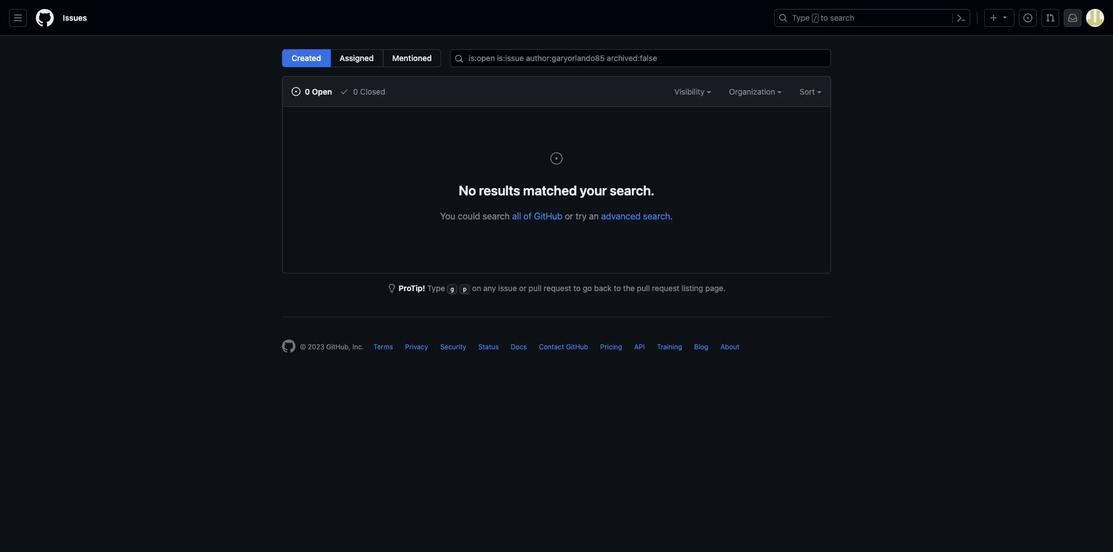Task type: vqa. For each thing, say whether or not it's contained in the screenshot.
'4' at the left of the page
no



Task type: describe. For each thing, give the bounding box(es) containing it.
command palette image
[[957, 13, 966, 22]]

git pull request image
[[1046, 13, 1055, 22]]

api
[[634, 343, 645, 351]]

0 horizontal spatial search
[[483, 211, 510, 221]]

0 horizontal spatial type
[[427, 284, 445, 293]]

the
[[623, 284, 635, 293]]

2023
[[308, 343, 325, 351]]

inc.
[[352, 343, 364, 351]]

2 horizontal spatial search
[[830, 13, 855, 22]]

0 for open
[[305, 87, 310, 96]]

an
[[589, 211, 599, 221]]

you could search all of github or try an advanced search .
[[440, 211, 673, 221]]

1 horizontal spatial search
[[643, 211, 671, 221]]

issue opened image
[[292, 87, 301, 96]]

mentioned link
[[383, 49, 441, 67]]

advanced search link
[[601, 211, 671, 221]]

could
[[458, 211, 480, 221]]

mentioned
[[392, 54, 432, 63]]

© 2023 github, inc.
[[300, 343, 364, 351]]

advanced
[[601, 211, 641, 221]]

0 horizontal spatial to
[[574, 284, 581, 293]]

results
[[479, 182, 520, 198]]

open
[[312, 87, 332, 96]]

homepage image
[[282, 340, 296, 353]]

assigned
[[340, 54, 374, 63]]

/
[[814, 15, 818, 22]]

0 for closed
[[353, 87, 358, 96]]

organization button
[[729, 86, 782, 98]]

issues
[[63, 13, 87, 22]]

status
[[479, 343, 499, 351]]

footer containing © 2023 github, inc.
[[273, 317, 840, 381]]

created
[[292, 54, 321, 63]]

0 closed link
[[340, 86, 385, 98]]

security link
[[440, 343, 467, 351]]

try
[[576, 211, 587, 221]]

closed
[[360, 87, 385, 96]]

privacy
[[405, 343, 428, 351]]

terms
[[374, 343, 393, 351]]

organization
[[729, 87, 778, 96]]

light bulb image
[[388, 284, 397, 293]]

check image
[[340, 87, 349, 96]]

plus image
[[990, 13, 999, 22]]

pricing link
[[600, 343, 622, 351]]

back
[[594, 284, 612, 293]]

no
[[459, 182, 476, 198]]

terms link
[[374, 343, 393, 351]]

sort
[[800, 87, 815, 96]]

you
[[440, 211, 456, 221]]

0 open
[[303, 87, 332, 96]]

about link
[[721, 343, 740, 351]]

visibility button
[[675, 86, 711, 98]]

contact github
[[539, 343, 588, 351]]

contact github link
[[539, 343, 588, 351]]

p
[[463, 286, 467, 293]]

1 horizontal spatial or
[[565, 211, 573, 221]]

.
[[671, 211, 673, 221]]

contact
[[539, 343, 564, 351]]

security
[[440, 343, 467, 351]]

0 vertical spatial issue opened image
[[1024, 13, 1033, 22]]

github,
[[326, 343, 351, 351]]

privacy link
[[405, 343, 428, 351]]



Task type: locate. For each thing, give the bounding box(es) containing it.
2 horizontal spatial to
[[821, 13, 828, 22]]

of
[[524, 211, 532, 221]]

created link
[[282, 49, 331, 67]]

blog
[[695, 343, 709, 351]]

search
[[830, 13, 855, 22], [483, 211, 510, 221], [643, 211, 671, 221]]

©
[[300, 343, 306, 351]]

to
[[821, 13, 828, 22], [574, 284, 581, 293], [614, 284, 621, 293]]

request left the go
[[544, 284, 571, 293]]

blog link
[[695, 343, 709, 351]]

status link
[[479, 343, 499, 351]]

docs
[[511, 343, 527, 351]]

go
[[583, 284, 592, 293]]

to left the go
[[574, 284, 581, 293]]

1 0 from the left
[[305, 87, 310, 96]]

2 pull from the left
[[637, 284, 650, 293]]

0 vertical spatial or
[[565, 211, 573, 221]]

type / to search
[[792, 13, 855, 22]]

g
[[451, 286, 454, 293]]

training
[[657, 343, 682, 351]]

pull right the issue
[[529, 284, 542, 293]]

1 vertical spatial or
[[519, 284, 527, 293]]

0 closed
[[351, 87, 385, 96]]

type
[[792, 13, 810, 22], [427, 284, 445, 293]]

1 vertical spatial type
[[427, 284, 445, 293]]

1 horizontal spatial 0
[[353, 87, 358, 96]]

0 horizontal spatial pull
[[529, 284, 542, 293]]

your
[[580, 182, 607, 198]]

0 vertical spatial type
[[792, 13, 810, 22]]

type left /
[[792, 13, 810, 22]]

request left listing in the right bottom of the page
[[652, 284, 680, 293]]

triangle down image
[[1001, 13, 1010, 22]]

2 0 from the left
[[353, 87, 358, 96]]

Search all issues text field
[[450, 49, 831, 67]]

0 horizontal spatial 0
[[305, 87, 310, 96]]

visibility
[[675, 87, 707, 96]]

github right contact
[[566, 343, 588, 351]]

type left g
[[427, 284, 445, 293]]

0 right issue opened icon
[[305, 87, 310, 96]]

1 pull from the left
[[529, 284, 542, 293]]

request
[[544, 284, 571, 293], [652, 284, 680, 293]]

notifications image
[[1069, 13, 1078, 22]]

or
[[565, 211, 573, 221], [519, 284, 527, 293]]

footer
[[273, 317, 840, 381]]

0 horizontal spatial issue opened image
[[550, 152, 563, 165]]

1 request from the left
[[544, 284, 571, 293]]

issue opened image left git pull request image
[[1024, 13, 1033, 22]]

assigned link
[[330, 49, 383, 67]]

listing
[[682, 284, 703, 293]]

0 right check icon in the left top of the page
[[353, 87, 358, 96]]

1 horizontal spatial pull
[[637, 284, 650, 293]]

1 vertical spatial issue opened image
[[550, 152, 563, 165]]

search down search.
[[643, 211, 671, 221]]

0 vertical spatial github
[[534, 211, 563, 221]]

1 horizontal spatial to
[[614, 284, 621, 293]]

homepage image
[[36, 9, 54, 27]]

issue
[[498, 284, 517, 293]]

0 horizontal spatial or
[[519, 284, 527, 293]]

search image
[[455, 54, 464, 63]]

search.
[[610, 182, 655, 198]]

Issues search field
[[450, 49, 831, 67]]

protip! type g
[[399, 284, 454, 293]]

to right /
[[821, 13, 828, 22]]

pull
[[529, 284, 542, 293], [637, 284, 650, 293]]

search left 'all'
[[483, 211, 510, 221]]

github right of
[[534, 211, 563, 221]]

0 horizontal spatial request
[[544, 284, 571, 293]]

1 vertical spatial github
[[566, 343, 588, 351]]

0 open link
[[292, 86, 332, 98]]

to left 'the'
[[614, 284, 621, 293]]

any
[[484, 284, 496, 293]]

issue opened image
[[1024, 13, 1033, 22], [550, 152, 563, 165]]

training link
[[657, 343, 682, 351]]

or left try
[[565, 211, 573, 221]]

all of github link
[[512, 211, 563, 221]]

on
[[472, 284, 481, 293]]

no results matched your search.
[[459, 182, 655, 198]]

0
[[305, 87, 310, 96], [353, 87, 358, 96]]

p on any issue or pull request to go back to the pull request listing page.
[[463, 284, 726, 293]]

protip!
[[399, 284, 425, 293]]

1 horizontal spatial request
[[652, 284, 680, 293]]

page.
[[706, 284, 726, 293]]

or right the issue
[[519, 284, 527, 293]]

1 horizontal spatial issue opened image
[[1024, 13, 1033, 22]]

pricing
[[600, 343, 622, 351]]

issue opened image up no results matched your search.
[[550, 152, 563, 165]]

all
[[512, 211, 521, 221]]

github
[[534, 211, 563, 221], [566, 343, 588, 351]]

api link
[[634, 343, 645, 351]]

issues element
[[282, 49, 441, 67]]

matched
[[523, 182, 577, 198]]

sort button
[[800, 86, 822, 98]]

search right /
[[830, 13, 855, 22]]

docs link
[[511, 343, 527, 351]]

1 horizontal spatial type
[[792, 13, 810, 22]]

about
[[721, 343, 740, 351]]

0 horizontal spatial github
[[534, 211, 563, 221]]

1 horizontal spatial github
[[566, 343, 588, 351]]

2 request from the left
[[652, 284, 680, 293]]

pull right 'the'
[[637, 284, 650, 293]]



